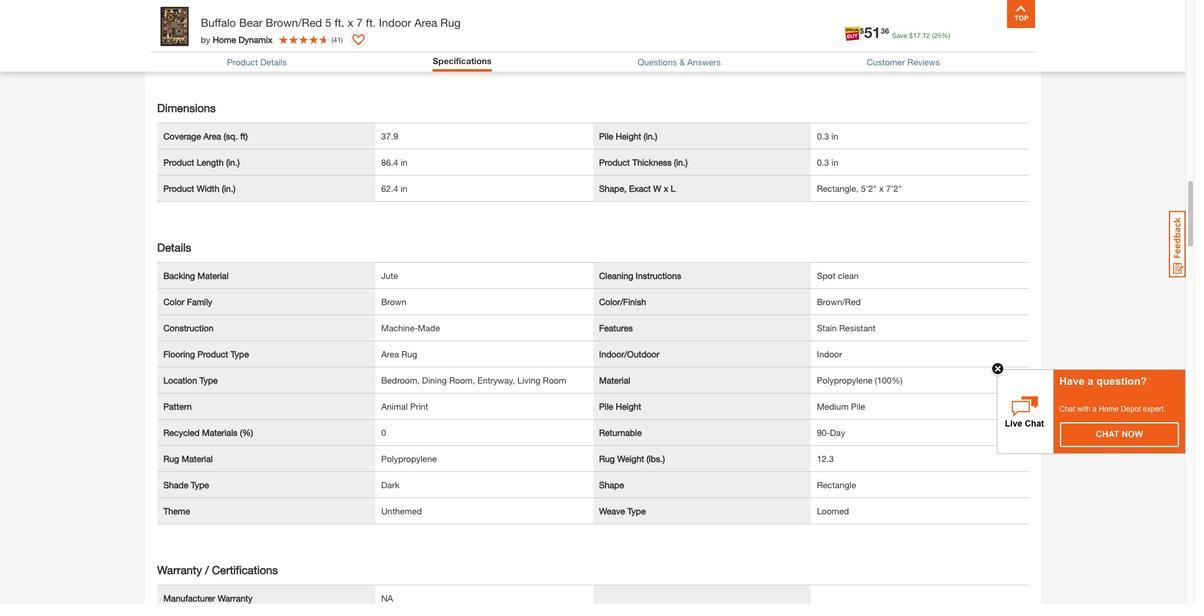 Task type: describe. For each thing, give the bounding box(es) containing it.
pile for pile height (in.)
[[599, 131, 614, 141]]

chat now link
[[1061, 423, 1179, 446]]

shape
[[599, 479, 624, 490]]

rug weight (lbs.)
[[599, 453, 665, 464]]

(lbs.)
[[647, 453, 665, 464]]

rectangle
[[817, 479, 857, 490]]

location
[[163, 375, 197, 385]]

theme
[[163, 506, 190, 516]]

ft)
[[240, 131, 248, 141]]

0 vertical spatial indoor
[[379, 16, 412, 29]]

62.4 in
[[381, 183, 408, 194]]

medium
[[817, 401, 849, 412]]

family
[[187, 296, 212, 307]]

shape,
[[599, 183, 627, 194]]

machine-made
[[381, 323, 440, 333]]

37.9
[[381, 131, 398, 141]]

1 horizontal spatial x
[[664, 183, 669, 194]]

type right flooring
[[231, 349, 249, 359]]

0 vertical spatial area
[[415, 16, 437, 29]]

dining
[[422, 375, 447, 385]]

1 ft. from the left
[[335, 16, 345, 29]]

36
[[881, 26, 889, 35]]

0 horizontal spatial area
[[203, 131, 221, 141]]

shape, exact w x l
[[599, 183, 676, 194]]

0 horizontal spatial home
[[213, 34, 236, 45]]

color
[[163, 296, 185, 307]]

see similar items
[[397, 57, 465, 67]]

customer reviews
[[867, 57, 940, 67]]

86.4
[[381, 157, 398, 167]]

backing material
[[163, 270, 229, 281]]

7'2"
[[887, 183, 902, 194]]

material for polypropylene
[[182, 453, 213, 464]]

5
[[325, 16, 332, 29]]

product right flooring
[[198, 349, 228, 359]]

instructions
[[636, 270, 682, 281]]

room,
[[449, 375, 475, 385]]

machine-
[[381, 323, 418, 333]]

flooring
[[163, 349, 195, 359]]

living
[[518, 375, 541, 385]]

pile for pile height
[[599, 401, 614, 412]]

height for pile height
[[616, 401, 642, 412]]

materials
[[202, 427, 238, 438]]

1 vertical spatial a
[[1093, 404, 1097, 413]]

1 horizontal spatial home
[[1099, 404, 1119, 413]]

polypropylene for polypropylene
[[381, 453, 437, 464]]

coverage area (sq. ft)
[[163, 131, 248, 141]]

manufacturer warranty
[[163, 593, 253, 603]]

(100%)
[[875, 375, 903, 385]]

na
[[381, 593, 393, 603]]

0 vertical spatial details
[[260, 57, 287, 67]]

/
[[205, 563, 209, 577]]

expert.
[[1143, 404, 1166, 413]]

86.4 in
[[381, 157, 408, 167]]

$ inside $ 51 36
[[860, 26, 865, 35]]

product image
[[170, 0, 353, 45]]

1 horizontal spatial resistant
[[840, 323, 876, 333]]

51
[[865, 24, 881, 41]]

buffalo bear brown/red 5 ft. x 7 ft. indoor area rug
[[201, 16, 461, 29]]

chat
[[1096, 429, 1120, 439]]

product image image
[[154, 6, 195, 47]]

1 horizontal spatial stain
[[817, 323, 837, 333]]

items
[[443, 57, 465, 67]]

unthemed
[[381, 506, 422, 516]]

weight
[[618, 453, 644, 464]]

recycled materials (%)
[[163, 427, 253, 438]]

type for location type
[[200, 375, 218, 385]]

feedback link image
[[1169, 210, 1186, 278]]

0 horizontal spatial x
[[348, 16, 354, 29]]

recycled
[[163, 427, 200, 438]]

)
[[341, 35, 343, 43]]

spot clean
[[817, 270, 859, 281]]

day
[[830, 427, 846, 438]]

specifications
[[433, 55, 492, 66]]

print
[[410, 401, 428, 412]]

questions & answers
[[638, 57, 721, 67]]

0 horizontal spatial brown/red
[[266, 16, 322, 29]]

2 horizontal spatial x
[[880, 183, 884, 194]]

rug up shade
[[163, 453, 179, 464]]

(sq.
[[224, 131, 238, 141]]

color family
[[163, 296, 212, 307]]

weave
[[599, 506, 625, 516]]

0.3 for pile height (in.)
[[817, 131, 829, 141]]

1 horizontal spatial indoor
[[817, 349, 843, 359]]

clean
[[838, 270, 859, 281]]

dynamix
[[239, 34, 273, 45]]

chat with a home depot expert.
[[1060, 404, 1166, 413]]

pile height
[[599, 401, 642, 412]]

product for product details
[[227, 57, 258, 67]]

answers
[[688, 57, 721, 67]]

product thickness (in.)
[[599, 157, 688, 167]]

chat now
[[1096, 429, 1144, 439]]

0
[[381, 427, 386, 438]]

1 horizontal spatial brown/red
[[817, 296, 861, 307]]

rug down machine-made
[[402, 349, 417, 359]]

product length (in.)
[[163, 157, 240, 167]]

type for shade type
[[191, 479, 209, 490]]

flooring product type
[[163, 349, 249, 359]]

pattern
[[163, 401, 192, 412]]

(%)
[[240, 427, 253, 438]]

90-
[[817, 427, 830, 438]]

7
[[357, 16, 363, 29]]

product for product length (in.)
[[163, 157, 194, 167]]

0 horizontal spatial (
[[332, 35, 333, 43]]

width
[[197, 183, 220, 194]]

bedroom,
[[381, 375, 420, 385]]

(in.) for product length (in.)
[[226, 157, 240, 167]]



Task type: vqa. For each thing, say whether or not it's contained in the screenshot.
7
yes



Task type: locate. For each thing, give the bounding box(es) containing it.
by home dynamix
[[201, 34, 273, 45]]

1 horizontal spatial polypropylene
[[817, 375, 873, 385]]

type for weave type
[[628, 506, 646, 516]]

height up returnable
[[616, 401, 642, 412]]

0 horizontal spatial resistant
[[434, 26, 493, 44]]

0 vertical spatial features
[[397, 2, 444, 16]]

pile
[[599, 131, 614, 141], [599, 401, 614, 412], [851, 401, 866, 412]]

room
[[543, 375, 566, 385]]

(in.) right length
[[226, 157, 240, 167]]

2 ft. from the left
[[366, 16, 376, 29]]

entryway,
[[478, 375, 515, 385]]

customer reviews button
[[867, 57, 940, 67], [867, 57, 940, 67]]

polypropylene
[[817, 375, 873, 385], [381, 453, 437, 464]]

shade type
[[163, 479, 209, 490]]

1 vertical spatial stain
[[817, 323, 837, 333]]

product for product width (in.)
[[163, 183, 194, 194]]

(in.)
[[644, 131, 658, 141], [226, 157, 240, 167], [674, 157, 688, 167], [222, 183, 236, 194]]

have
[[1060, 375, 1085, 387]]

polypropylene up medium pile
[[817, 375, 873, 385]]

1 0.3 from the top
[[817, 131, 829, 141]]

details
[[260, 57, 287, 67], [157, 240, 191, 254]]

product details button
[[227, 57, 287, 67], [227, 57, 287, 67]]

1 vertical spatial stain resistant
[[817, 323, 876, 333]]

(in.) for product width (in.)
[[222, 183, 236, 194]]

1 horizontal spatial $
[[910, 31, 914, 39]]

polypropylene for polypropylene (100%)
[[817, 375, 873, 385]]

product for product thickness (in.)
[[599, 157, 630, 167]]

2 height from the top
[[616, 401, 642, 412]]

12
[[923, 31, 931, 39]]

product left width
[[163, 183, 194, 194]]

save
[[893, 31, 908, 39]]

90-day
[[817, 427, 846, 438]]

w
[[654, 183, 662, 194]]

0.3 in for product thickness (in.)
[[817, 157, 839, 167]]

1 horizontal spatial stain resistant
[[817, 323, 876, 333]]

12.3
[[817, 453, 834, 464]]

by
[[201, 34, 210, 45]]

similar
[[414, 57, 441, 67]]

2 horizontal spatial area
[[415, 16, 437, 29]]

0 vertical spatial warranty
[[157, 563, 202, 577]]

0 vertical spatial brown/red
[[266, 16, 322, 29]]

1 vertical spatial material
[[599, 375, 631, 385]]

buffalo
[[201, 16, 236, 29]]

2 0.3 from the top
[[817, 157, 829, 167]]

(in.) for product thickness (in.)
[[674, 157, 688, 167]]

area down machine-
[[381, 349, 399, 359]]

type right weave
[[628, 506, 646, 516]]

1 height from the top
[[616, 131, 642, 141]]

pile up returnable
[[599, 401, 614, 412]]

1 vertical spatial details
[[157, 240, 191, 254]]

depot
[[1121, 404, 1141, 413]]

questions & answers button
[[638, 57, 721, 67], [638, 57, 721, 67]]

coverage
[[163, 131, 201, 141]]

height up product thickness (in.)
[[616, 131, 642, 141]]

1 vertical spatial height
[[616, 401, 642, 412]]

save $ 17 . 12 ( 25 %)
[[893, 31, 951, 39]]

product width (in.)
[[163, 183, 236, 194]]

rug material
[[163, 453, 213, 464]]

0 horizontal spatial warranty
[[157, 563, 202, 577]]

spot
[[817, 270, 836, 281]]

1 horizontal spatial area
[[381, 349, 399, 359]]

polypropylene up dark
[[381, 453, 437, 464]]

0.3 for product thickness (in.)
[[817, 157, 829, 167]]

now
[[1122, 429, 1144, 439]]

indoor right 7 on the top of the page
[[379, 16, 412, 29]]

(in.) right width
[[222, 183, 236, 194]]

area rug
[[381, 349, 417, 359]]

stain up see
[[397, 26, 429, 44]]

1 vertical spatial warranty
[[218, 593, 253, 603]]

indoor/outdoor
[[599, 349, 660, 359]]

type down flooring product type
[[200, 375, 218, 385]]

product up shape,
[[599, 157, 630, 167]]

a right the have
[[1088, 375, 1094, 387]]

features up similar at the left of page
[[397, 2, 444, 16]]

1 vertical spatial features
[[599, 323, 633, 333]]

1 horizontal spatial (
[[933, 31, 934, 39]]

2 0.3 in from the top
[[817, 157, 839, 167]]

2 vertical spatial area
[[381, 349, 399, 359]]

a
[[1088, 375, 1094, 387], [1093, 404, 1097, 413]]

brown/red down spot clean
[[817, 296, 861, 307]]

product down coverage
[[163, 157, 194, 167]]

type right shade
[[191, 479, 209, 490]]

made
[[418, 323, 440, 333]]

a right "with"
[[1093, 404, 1097, 413]]

stain resistant
[[397, 26, 493, 44], [817, 323, 876, 333]]

question?
[[1097, 375, 1148, 387]]

material
[[198, 270, 229, 281], [599, 375, 631, 385], [182, 453, 213, 464]]

features
[[397, 2, 444, 16], [599, 323, 633, 333]]

material up pile height
[[599, 375, 631, 385]]

shade
[[163, 479, 189, 490]]

( 41 )
[[332, 35, 343, 43]]

1 vertical spatial area
[[203, 131, 221, 141]]

0 vertical spatial home
[[213, 34, 236, 45]]

ft. right 5
[[335, 16, 345, 29]]

0 horizontal spatial stain resistant
[[397, 26, 493, 44]]

rug up items
[[441, 16, 461, 29]]

pile right medium
[[851, 401, 866, 412]]

resistant
[[434, 26, 493, 44], [840, 323, 876, 333]]

home down buffalo on the top of the page
[[213, 34, 236, 45]]

41
[[333, 35, 341, 43]]

x left l
[[664, 183, 669, 194]]

$ 51 36
[[860, 24, 889, 41]]

stain resistant down clean
[[817, 323, 876, 333]]

0 vertical spatial height
[[616, 131, 642, 141]]

stain resistant up items
[[397, 26, 493, 44]]

0 horizontal spatial polypropylene
[[381, 453, 437, 464]]

warranty down "certifications"
[[218, 593, 253, 603]]

0 vertical spatial 0.3
[[817, 131, 829, 141]]

0 horizontal spatial details
[[157, 240, 191, 254]]

0 horizontal spatial features
[[397, 2, 444, 16]]

0 vertical spatial material
[[198, 270, 229, 281]]

1 horizontal spatial warranty
[[218, 593, 253, 603]]

1 horizontal spatial features
[[599, 323, 633, 333]]

x left 7 on the top of the page
[[348, 16, 354, 29]]

with
[[1078, 404, 1091, 413]]

indoor up polypropylene (100%)
[[817, 349, 843, 359]]

0 vertical spatial stain resistant
[[397, 26, 493, 44]]

certifications
[[212, 563, 278, 577]]

1 vertical spatial polypropylene
[[381, 453, 437, 464]]

l
[[671, 183, 676, 194]]

cleaning instructions
[[599, 270, 682, 281]]

(in.) up l
[[674, 157, 688, 167]]

home
[[213, 34, 236, 45], [1099, 404, 1119, 413]]

product down by home dynamix
[[227, 57, 258, 67]]

ft. right 7 on the top of the page
[[366, 16, 376, 29]]

display image
[[352, 34, 365, 47]]

see
[[397, 57, 412, 67]]

bedroom, dining room, entryway, living room
[[381, 375, 566, 385]]

cleaning
[[599, 270, 634, 281]]

material for jute
[[198, 270, 229, 281]]

rectangle, 5'2" x 7'2"
[[817, 183, 902, 194]]

returnable
[[599, 427, 642, 438]]

home left depot
[[1099, 404, 1119, 413]]

warranty
[[157, 563, 202, 577], [218, 593, 253, 603]]

bear
[[239, 16, 263, 29]]

0 vertical spatial stain
[[397, 26, 429, 44]]

( left )
[[332, 35, 333, 43]]

1 vertical spatial indoor
[[817, 349, 843, 359]]

warranty / certifications
[[157, 563, 278, 577]]

pile up product thickness (in.)
[[599, 131, 614, 141]]

(in.) up thickness
[[644, 131, 658, 141]]

stain down spot
[[817, 323, 837, 333]]

details down dynamix
[[260, 57, 287, 67]]

x right 5'2"
[[880, 183, 884, 194]]

1 horizontal spatial details
[[260, 57, 287, 67]]

medium pile
[[817, 401, 866, 412]]

1 vertical spatial resistant
[[840, 323, 876, 333]]

height for pile height (in.)
[[616, 131, 642, 141]]

0 vertical spatial 0.3 in
[[817, 131, 839, 141]]

0 horizontal spatial stain
[[397, 26, 429, 44]]

( right "12" at right
[[933, 31, 934, 39]]

1 vertical spatial brown/red
[[817, 296, 861, 307]]

brown/red left 5
[[266, 16, 322, 29]]

17
[[914, 31, 921, 39]]

material up shade type
[[182, 453, 213, 464]]

$ left "."
[[910, 31, 914, 39]]

1 vertical spatial 0.3 in
[[817, 157, 839, 167]]

1 vertical spatial 0.3
[[817, 157, 829, 167]]

resistant up specifications
[[434, 26, 493, 44]]

construction
[[163, 323, 214, 333]]

dark
[[381, 479, 400, 490]]

resistant up polypropylene (100%)
[[840, 323, 876, 333]]

x
[[348, 16, 354, 29], [664, 183, 669, 194], [880, 183, 884, 194]]

polypropylene (100%)
[[817, 375, 903, 385]]

features down color/finish
[[599, 323, 633, 333]]

material up "family"
[[198, 270, 229, 281]]

customer
[[867, 57, 905, 67]]

area left (sq.
[[203, 131, 221, 141]]

$ left 36
[[860, 26, 865, 35]]

1 0.3 in from the top
[[817, 131, 839, 141]]

2 vertical spatial material
[[182, 453, 213, 464]]

rug left weight
[[599, 453, 615, 464]]

(
[[933, 31, 934, 39], [332, 35, 333, 43]]

$
[[860, 26, 865, 35], [910, 31, 914, 39]]

area up similar at the left of page
[[415, 16, 437, 29]]

brown
[[381, 296, 407, 307]]

0 vertical spatial resistant
[[434, 26, 493, 44]]

0.3
[[817, 131, 829, 141], [817, 157, 829, 167]]

0.3 in for pile height (in.)
[[817, 131, 839, 141]]

questions
[[638, 57, 677, 67]]

1 vertical spatial home
[[1099, 404, 1119, 413]]

indoor
[[379, 16, 412, 29], [817, 349, 843, 359]]

manufacturer
[[163, 593, 215, 603]]

0 horizontal spatial $
[[860, 26, 865, 35]]

exact
[[629, 183, 651, 194]]

0 horizontal spatial indoor
[[379, 16, 412, 29]]

animal print
[[381, 401, 428, 412]]

color/finish
[[599, 296, 646, 307]]

reviews
[[908, 57, 940, 67]]

warranty left /
[[157, 563, 202, 577]]

0 horizontal spatial ft.
[[335, 16, 345, 29]]

details up backing
[[157, 240, 191, 254]]

0 vertical spatial polypropylene
[[817, 375, 873, 385]]

1 horizontal spatial ft.
[[366, 16, 376, 29]]

%)
[[942, 31, 951, 39]]

(in.) for pile height (in.)
[[644, 131, 658, 141]]

0 vertical spatial a
[[1088, 375, 1094, 387]]



